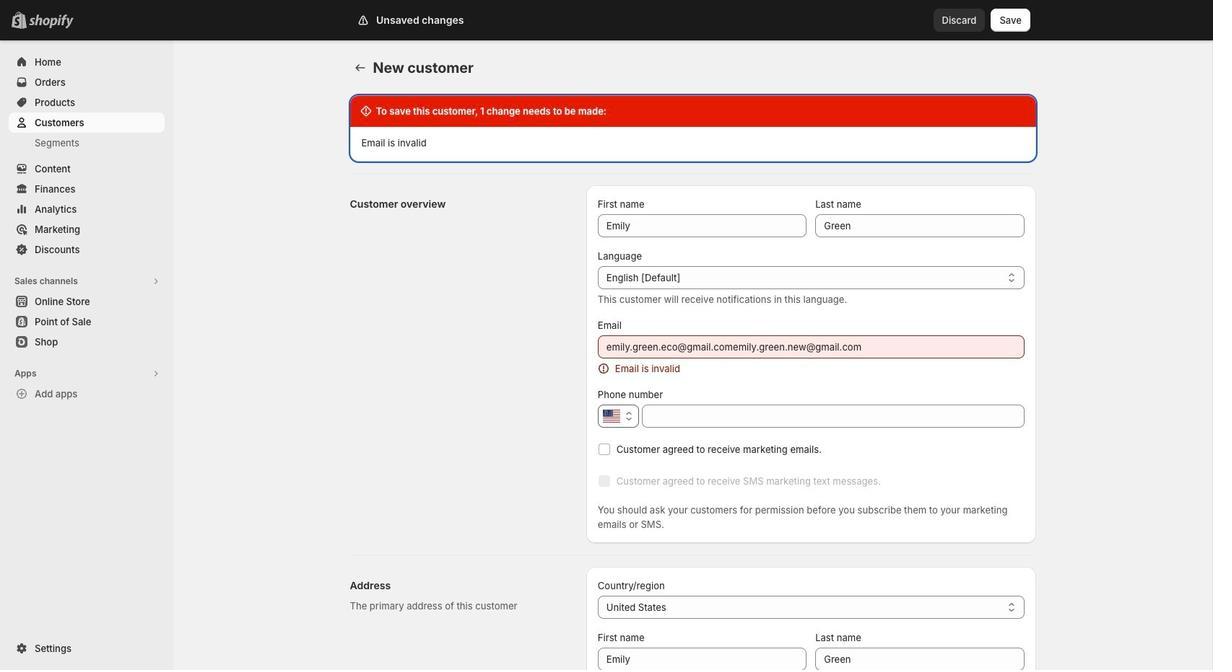Task type: vqa. For each thing, say whether or not it's contained in the screenshot.
Shopify image
yes



Task type: describe. For each thing, give the bounding box(es) containing it.
shopify image
[[32, 14, 77, 29]]



Task type: locate. For each thing, give the bounding box(es) containing it.
None text field
[[598, 215, 807, 238], [816, 649, 1025, 671], [598, 215, 807, 238], [816, 649, 1025, 671]]

None text field
[[816, 215, 1025, 238], [642, 405, 1025, 428], [598, 649, 807, 671], [816, 215, 1025, 238], [642, 405, 1025, 428], [598, 649, 807, 671]]

None email field
[[598, 336, 1025, 359]]

united states (+1) image
[[603, 410, 620, 423]]



